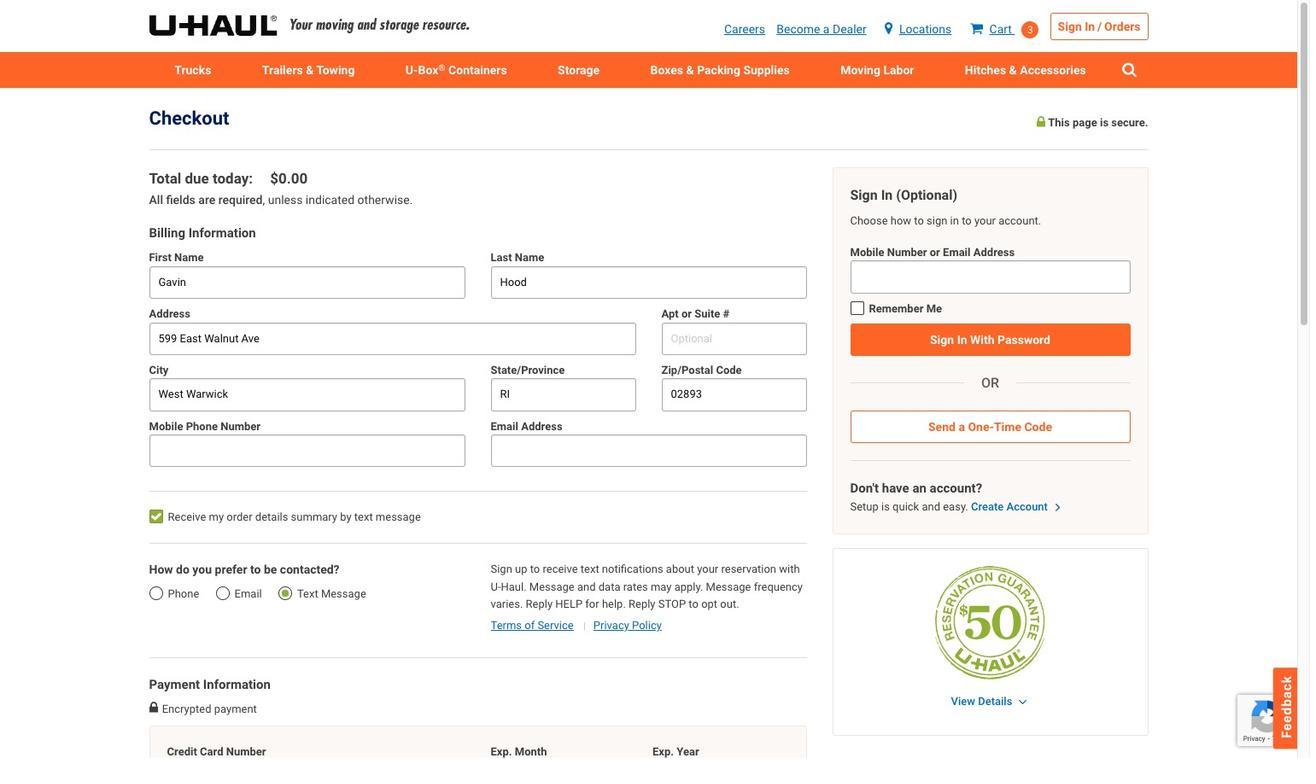 Task type: vqa. For each thing, say whether or not it's contained in the screenshot.
2nd Menu Item from right
no



Task type: describe. For each thing, give the bounding box(es) containing it.
become
[[777, 22, 820, 36]]

u-haul $50 reservation guarantee image
[[935, 566, 1045, 680]]

summary
[[291, 511, 337, 524]]

hitches
[[965, 63, 1006, 77]]

do
[[176, 563, 190, 576]]

contacted?
[[280, 563, 340, 576]]

help
[[555, 598, 583, 611]]

unless
[[268, 193, 303, 207]]

1 horizontal spatial or
[[930, 246, 940, 259]]

Mobile Phone Number telephone field
[[149, 435, 465, 467]]

last
[[491, 251, 512, 264]]

view details link
[[951, 694, 1029, 711]]

first name
[[149, 251, 204, 264]]

view details
[[951, 695, 1012, 708]]

privacy policy
[[593, 619, 662, 632]]

2 horizontal spatial message
[[706, 580, 751, 593]]

hitches & accessories
[[965, 63, 1086, 77]]

setup
[[850, 501, 879, 513]]

name for last name
[[515, 251, 544, 264]]

receive my order details summary by text message
[[168, 511, 421, 524]]

view
[[951, 695, 975, 708]]

& for towing
[[306, 63, 314, 77]]

may
[[651, 580, 672, 593]]

is inside don't have an account? setup is quick and easy. create account
[[881, 501, 890, 513]]

sign
[[927, 215, 947, 227]]

,
[[263, 193, 265, 207]]

careers link
[[724, 22, 765, 36]]

don't
[[850, 481, 879, 496]]

don't have an account? setup is quick and easy. create account
[[850, 481, 1051, 513]]

or
[[981, 375, 999, 391]]

mobile for mobile phone number
[[149, 420, 183, 433]]

alert containing sign up to receive text notifications about your reservation with
[[491, 561, 807, 641]]

boxes
[[650, 63, 683, 77]]

receive
[[168, 511, 206, 524]]

Last Name text field
[[491, 266, 807, 299]]

code inside the send a one-time code button
[[1024, 420, 1052, 434]]

u- inside menu
[[406, 63, 418, 77]]

zip/postal code
[[661, 364, 742, 376]]

sign in with password
[[930, 333, 1050, 347]]

Zip/Postal Code text field
[[661, 379, 807, 411]]

careers
[[724, 22, 765, 36]]

today:
[[213, 170, 253, 187]]

with
[[970, 333, 995, 347]]

payment
[[149, 677, 200, 693]]

#
[[723, 307, 730, 320]]

trucks
[[174, 63, 211, 77]]

boxes & packing supplies
[[650, 63, 790, 77]]

apt or suite #
[[661, 307, 730, 320]]

1 horizontal spatial number
[[887, 246, 927, 259]]

a for become
[[823, 22, 830, 36]]

privacy policy link
[[593, 619, 662, 632]]

stop
[[658, 598, 686, 611]]

box
[[418, 63, 438, 77]]

expiration month element
[[491, 744, 627, 758]]

up
[[515, 563, 527, 575]]

all fields are required , unless indicated otherwise.
[[149, 193, 413, 207]]

2 vertical spatial address
[[521, 420, 562, 433]]

notifications
[[602, 563, 663, 575]]

haul
[[501, 580, 524, 593]]

about
[[666, 563, 694, 575]]

terms
[[491, 619, 522, 632]]

remember me
[[869, 302, 942, 315]]

0 horizontal spatial number
[[221, 420, 261, 433]]

rates
[[623, 580, 648, 593]]

this page is secure.
[[1048, 116, 1148, 129]]

State/Province text field
[[491, 379, 636, 411]]

3
[[1027, 24, 1033, 36]]

sign for sign in / orders
[[1058, 20, 1082, 33]]

in for (optional)
[[881, 187, 893, 203]]

banner containing sign in / orders
[[0, 0, 1297, 88]]

billing information
[[149, 225, 256, 241]]

email for email
[[234, 587, 262, 600]]

storage
[[558, 63, 600, 77]]

Email Address email field
[[491, 435, 807, 467]]

sign up to receive text notifications about your reservation with u-haul
[[491, 563, 800, 593]]

in / orders
[[1085, 20, 1141, 33]]

total due today:
[[149, 170, 253, 187]]

mobile for mobile number or email address
[[850, 246, 884, 259]]

remember
[[869, 302, 924, 315]]

choose how to sign in to your account.
[[850, 215, 1041, 227]]

moving
[[841, 63, 880, 77]]

boxes & packing supplies link
[[625, 52, 815, 88]]

your inside sign up to receive text notifications about your reservation with u-haul
[[697, 563, 719, 575]]

moving labor
[[841, 63, 914, 77]]

. message and data rates may apply. message frequency varies. reply help for help. reply stop to opt out.
[[491, 580, 803, 611]]

u- inside sign up to receive text notifications about your reservation with u-haul
[[491, 580, 501, 593]]

trucks link
[[149, 52, 237, 88]]

sign for sign in with password
[[930, 333, 954, 347]]

City text field
[[149, 379, 465, 411]]

to right in
[[962, 215, 972, 227]]

labor
[[883, 63, 914, 77]]

moving labor link
[[815, 52, 940, 88]]

name for first name
[[174, 251, 204, 264]]

city
[[149, 364, 169, 376]]

password
[[998, 333, 1050, 347]]

accessories
[[1020, 63, 1086, 77]]

dealer
[[833, 22, 867, 36]]

storage link
[[532, 52, 625, 88]]

2 horizontal spatial address
[[973, 246, 1015, 259]]



Task type: locate. For each thing, give the bounding box(es) containing it.
my
[[209, 511, 224, 524]]

first
[[149, 251, 172, 264]]

policy
[[632, 619, 662, 632]]

mobile down "choose"
[[850, 246, 884, 259]]

0 horizontal spatial &
[[306, 63, 314, 77]]

2 vertical spatial email
[[234, 587, 262, 600]]

email down how do you prefer to be contacted?
[[234, 587, 262, 600]]

number down how
[[887, 246, 927, 259]]

& for accessories
[[1009, 63, 1017, 77]]

account
[[1006, 501, 1048, 513]]

name down billing information
[[174, 251, 204, 264]]

you have 3 items in your cart. element
[[1022, 21, 1039, 38]]

sign up "choose"
[[850, 187, 878, 203]]

1 vertical spatial text
[[581, 563, 599, 575]]

how do you prefer to be contacted?
[[149, 563, 340, 576]]

1 horizontal spatial reply
[[629, 598, 656, 611]]

in left with
[[957, 333, 967, 347]]

sign
[[1058, 20, 1082, 33], [850, 187, 878, 203], [930, 333, 954, 347], [491, 563, 512, 575]]

0 vertical spatial email
[[943, 246, 971, 259]]

is right page
[[1100, 116, 1109, 129]]

otherwise.
[[357, 193, 413, 207]]

0 horizontal spatial mobile
[[149, 420, 183, 433]]

0 horizontal spatial is
[[881, 501, 890, 513]]

1 horizontal spatial mobile
[[850, 246, 884, 259]]

menu containing trucks
[[149, 52, 1148, 88]]

email
[[943, 246, 971, 259], [491, 420, 518, 433], [234, 587, 262, 600]]

a
[[823, 22, 830, 36], [959, 420, 965, 434]]

all
[[149, 193, 163, 207]]

0 vertical spatial a
[[823, 22, 830, 36]]

mobile down city
[[149, 420, 183, 433]]

time
[[994, 420, 1021, 434]]

service
[[538, 619, 574, 632]]

0 horizontal spatial or
[[681, 307, 692, 320]]

banner
[[0, 0, 1297, 88]]

required
[[218, 193, 263, 207]]

0 vertical spatial code
[[716, 364, 742, 376]]

trailers & towing
[[262, 63, 355, 77]]

a for send
[[959, 420, 965, 434]]

1 horizontal spatial in
[[957, 333, 967, 347]]

of
[[525, 619, 535, 632]]

1 vertical spatial and
[[577, 580, 596, 593]]

sign in with password button
[[850, 324, 1130, 356]]

1 & from the left
[[306, 63, 314, 77]]

0 vertical spatial in
[[881, 187, 893, 203]]

message for text message
[[321, 587, 366, 600]]

or down sign
[[930, 246, 940, 259]]

0 vertical spatial address
[[973, 246, 1015, 259]]

reservation
[[721, 563, 776, 575]]

2 horizontal spatial &
[[1009, 63, 1017, 77]]

to left opt
[[689, 598, 699, 611]]

you
[[192, 563, 212, 576]]

information for billing information
[[188, 225, 256, 241]]

1 horizontal spatial email
[[491, 420, 518, 433]]

send a one-time code button
[[850, 411, 1130, 443]]

1 vertical spatial email
[[491, 420, 518, 433]]

billing
[[149, 225, 185, 241]]

sign right you have 3 items in your cart. element
[[1058, 20, 1082, 33]]

None text field
[[850, 261, 1130, 294]]

varies.
[[491, 598, 523, 611]]

1 vertical spatial address
[[149, 307, 190, 320]]

create
[[971, 501, 1004, 513]]

information down are
[[188, 225, 256, 241]]

0 horizontal spatial code
[[716, 364, 742, 376]]

0 horizontal spatial email
[[234, 587, 262, 600]]

0 horizontal spatial text
[[354, 511, 373, 524]]

sign in (optional)
[[850, 187, 957, 203]]

out.
[[720, 598, 739, 611]]

1 vertical spatial in
[[957, 333, 967, 347]]

menu
[[149, 52, 1148, 88]]

1 horizontal spatial text
[[581, 563, 599, 575]]

account.
[[999, 215, 1041, 227]]

text right by
[[354, 511, 373, 524]]

1 horizontal spatial &
[[686, 63, 694, 77]]

data
[[598, 580, 620, 593]]

and inside don't have an account? setup is quick and easy. create account
[[922, 501, 940, 513]]

0 horizontal spatial u-
[[406, 63, 418, 77]]

trailers & towing link
[[237, 52, 380, 88]]

cart
[[989, 22, 1015, 36]]

1 horizontal spatial a
[[959, 420, 965, 434]]

& left towing
[[306, 63, 314, 77]]

0 vertical spatial u-
[[406, 63, 418, 77]]

email down state/province
[[491, 420, 518, 433]]

information up payment
[[203, 677, 271, 693]]

receive
[[543, 563, 578, 575]]

Address text field
[[149, 322, 636, 355]]

u- left containers
[[406, 63, 418, 77]]

0 vertical spatial mobile
[[850, 246, 884, 259]]

0 vertical spatial text
[[354, 511, 373, 524]]

for
[[585, 598, 599, 611]]

sign inside sign up to receive text notifications about your reservation with u-haul
[[491, 563, 512, 575]]

& right boxes
[[686, 63, 694, 77]]

First Name text field
[[149, 266, 465, 299]]

0 horizontal spatial address
[[149, 307, 190, 320]]

2 reply from the left
[[629, 598, 656, 611]]

message right text
[[321, 587, 366, 600]]

to left be
[[250, 563, 261, 576]]

1 horizontal spatial message
[[529, 580, 575, 593]]

and up the for
[[577, 580, 596, 593]]

message down 'receive'
[[529, 580, 575, 593]]

message
[[529, 580, 575, 593], [706, 580, 751, 593], [321, 587, 366, 600]]

send
[[928, 420, 956, 434]]

by
[[340, 511, 352, 524]]

sign inside button
[[930, 333, 954, 347]]

prefer
[[215, 563, 247, 576]]

1 horizontal spatial code
[[1024, 420, 1052, 434]]

expiration year element
[[652, 744, 789, 758]]

a inside button
[[959, 420, 965, 434]]

to
[[914, 215, 924, 227], [962, 215, 972, 227], [250, 563, 261, 576], [530, 563, 540, 575], [689, 598, 699, 611]]

1 horizontal spatial address
[[521, 420, 562, 433]]

supplies
[[743, 63, 790, 77]]

send a one-time code
[[928, 420, 1052, 434]]

order
[[227, 511, 252, 524]]

sign down me
[[930, 333, 954, 347]]

one-
[[968, 420, 994, 434]]

0 vertical spatial your
[[974, 215, 996, 227]]

reply up terms of service
[[526, 598, 553, 611]]

name
[[174, 251, 204, 264], [515, 251, 544, 264]]

mobile number or email address
[[850, 246, 1015, 259]]

1 vertical spatial phone
[[168, 587, 199, 600]]

1 reply from the left
[[526, 598, 553, 611]]

number up mobile phone number telephone field
[[221, 420, 261, 433]]

locations
[[899, 22, 952, 36]]

1 vertical spatial a
[[959, 420, 965, 434]]

1 horizontal spatial your
[[974, 215, 996, 227]]

a left "one-"
[[959, 420, 965, 434]]

0 vertical spatial information
[[188, 225, 256, 241]]

message
[[376, 511, 421, 524]]

1 horizontal spatial and
[[922, 501, 940, 513]]

code up zip/postal code text box
[[716, 364, 742, 376]]

terms of service
[[491, 619, 574, 632]]

2 horizontal spatial email
[[943, 246, 971, 259]]

0 horizontal spatial name
[[174, 251, 204, 264]]

trailers
[[262, 63, 303, 77]]

last name
[[491, 251, 544, 264]]

code right time
[[1024, 420, 1052, 434]]

or right apt
[[681, 307, 692, 320]]

and down an
[[922, 501, 940, 513]]

sign left up
[[491, 563, 512, 575]]

1 vertical spatial u-
[[491, 580, 501, 593]]

apply.
[[674, 580, 703, 593]]

mobile phone number
[[149, 420, 261, 433]]

&
[[306, 63, 314, 77], [686, 63, 694, 77], [1009, 63, 1017, 77]]

2 & from the left
[[686, 63, 694, 77]]

state/province
[[491, 364, 565, 376]]

address down state/province text field
[[521, 420, 562, 433]]

address down first name
[[149, 307, 190, 320]]

alert
[[491, 561, 807, 641]]

1 vertical spatial your
[[697, 563, 719, 575]]

is left 'quick'
[[881, 501, 890, 513]]

become a dealer
[[777, 22, 867, 36]]

and
[[922, 501, 940, 513], [577, 580, 596, 593]]

hitches & accessories link
[[940, 52, 1112, 88]]

have
[[882, 481, 909, 496]]

sign for sign in (optional)
[[850, 187, 878, 203]]

become a dealer link
[[777, 22, 867, 36]]

1 vertical spatial mobile
[[149, 420, 183, 433]]

to right up
[[530, 563, 540, 575]]

1 vertical spatial number
[[221, 420, 261, 433]]

towing
[[316, 63, 355, 77]]

2 name from the left
[[515, 251, 544, 264]]

with
[[779, 563, 800, 575]]

a inside "banner"
[[823, 22, 830, 36]]

encrypted
[[162, 703, 211, 716]]

quick
[[893, 501, 919, 513]]

0 horizontal spatial and
[[577, 580, 596, 593]]

mobile
[[850, 246, 884, 259], [149, 420, 183, 433]]

fields
[[166, 193, 195, 207]]

email for email address
[[491, 420, 518, 433]]

in up how
[[881, 187, 893, 203]]

secure.
[[1111, 116, 1148, 129]]

text up data
[[581, 563, 599, 575]]

0 horizontal spatial message
[[321, 587, 366, 600]]

1 horizontal spatial is
[[1100, 116, 1109, 129]]

& right hitches
[[1009, 63, 1017, 77]]

3 & from the left
[[1009, 63, 1017, 77]]

your right in
[[974, 215, 996, 227]]

to inside . message and data rates may apply. message frequency varies. reply help for help. reply stop to opt out.
[[689, 598, 699, 611]]

0 horizontal spatial in
[[881, 187, 893, 203]]

1 name from the left
[[174, 251, 204, 264]]

0 vertical spatial phone
[[186, 420, 218, 433]]

message for . message and data rates may apply. message frequency varies. reply help for help. reply stop to opt out.
[[529, 580, 575, 593]]

0 vertical spatial and
[[922, 501, 940, 513]]

me
[[926, 302, 942, 315]]

email down in
[[943, 246, 971, 259]]

your up apply. at bottom
[[697, 563, 719, 575]]

0 horizontal spatial a
[[823, 22, 830, 36]]

& for packing
[[686, 63, 694, 77]]

1 horizontal spatial name
[[515, 251, 544, 264]]

1 vertical spatial or
[[681, 307, 692, 320]]

to inside sign up to receive text notifications about your reservation with u-haul
[[530, 563, 540, 575]]

in inside button
[[957, 333, 967, 347]]

checkout
[[149, 108, 229, 129]]

1 vertical spatial code
[[1024, 420, 1052, 434]]

text inside sign up to receive text notifications about your reservation with u-haul
[[581, 563, 599, 575]]

information for payment information
[[203, 677, 271, 693]]

a left dealer
[[823, 22, 830, 36]]

easy.
[[943, 501, 968, 513]]

sign inside 'link'
[[1058, 20, 1082, 33]]

address down account.
[[973, 246, 1015, 259]]

0 vertical spatial or
[[930, 246, 940, 259]]

0 vertical spatial is
[[1100, 116, 1109, 129]]

account?
[[930, 481, 982, 496]]

number
[[887, 246, 927, 259], [221, 420, 261, 433]]

1 vertical spatial is
[[881, 501, 890, 513]]

name right last
[[515, 251, 544, 264]]

0 vertical spatial number
[[887, 246, 927, 259]]

in for with
[[957, 333, 967, 347]]

message up out.
[[706, 580, 751, 593]]

1 vertical spatial information
[[203, 677, 271, 693]]

and inside . message and data rates may apply. message frequency varies. reply help for help. reply stop to opt out.
[[577, 580, 596, 593]]

phone
[[186, 420, 218, 433], [168, 587, 199, 600]]

u-
[[406, 63, 418, 77], [491, 580, 501, 593]]

0 horizontal spatial your
[[697, 563, 719, 575]]

u- up the "varies."
[[491, 580, 501, 593]]

to left sign
[[914, 215, 924, 227]]

this
[[1048, 116, 1070, 129]]

Apt or Suite # text field
[[661, 322, 807, 355]]

reply down rates
[[629, 598, 656, 611]]

1 horizontal spatial u-
[[491, 580, 501, 593]]

u-box containers
[[406, 63, 507, 77]]

0 horizontal spatial reply
[[526, 598, 553, 611]]

.
[[524, 580, 527, 593]]



